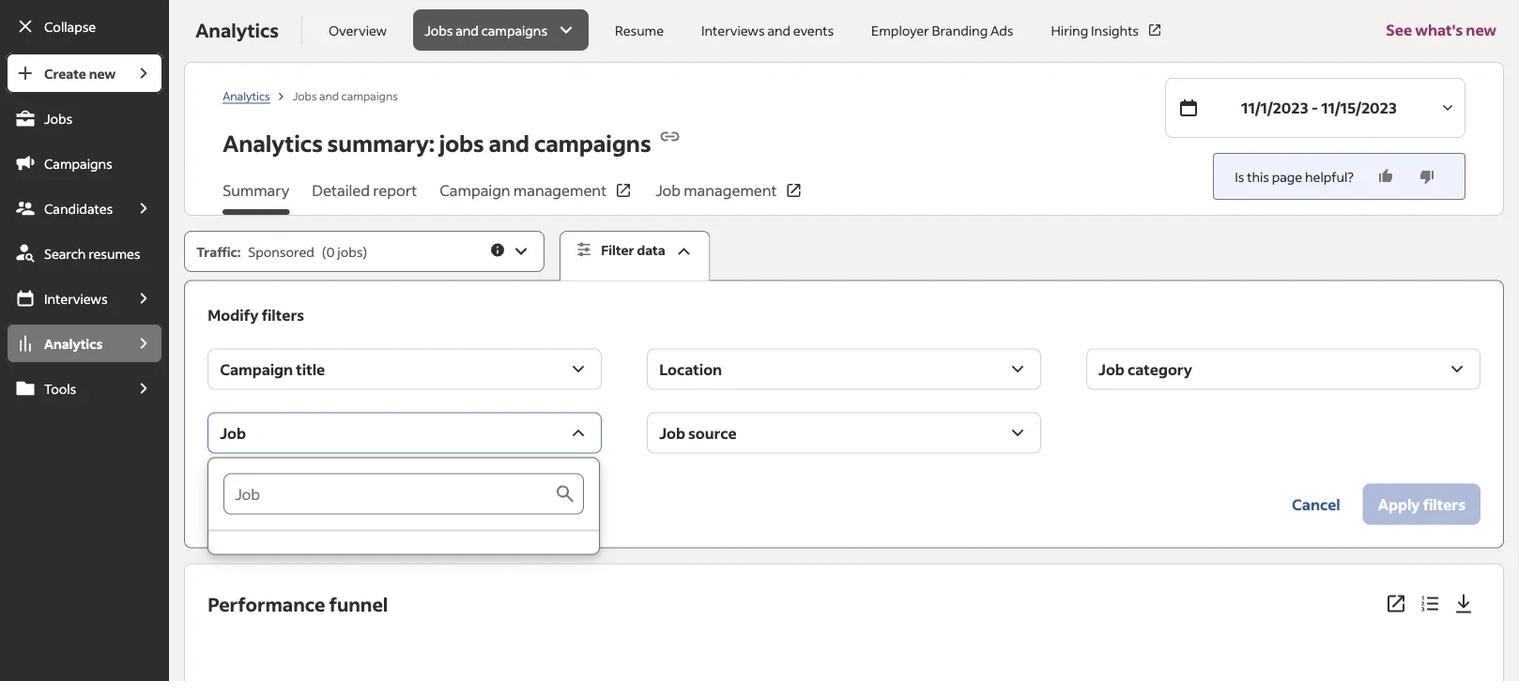 Task type: vqa. For each thing, say whether or not it's contained in the screenshot.
Indeed Home image
no



Task type: describe. For each thing, give the bounding box(es) containing it.
summary:
[[327, 129, 435, 158]]

job for job category
[[1099, 360, 1125, 379]]

create new
[[44, 65, 116, 82]]

events
[[793, 22, 834, 39]]

this filters data based on the type of traffic a job received, not the sponsored status of the job itself. some jobs may receive both sponsored and organic traffic. combined view shows all traffic. image
[[490, 242, 506, 259]]

new inside button
[[1466, 20, 1497, 39]]

2 vertical spatial campaigns
[[534, 129, 651, 158]]

resume
[[615, 22, 664, 39]]

(
[[322, 243, 326, 260]]

what's
[[1416, 20, 1463, 39]]

is this page helpful?
[[1235, 168, 1354, 185]]

hiring insights link
[[1040, 9, 1175, 51]]

job source
[[659, 424, 737, 443]]

11/1/2023 - 11/15/2023
[[1242, 98, 1397, 117]]

11/1/2023
[[1242, 98, 1309, 117]]

location
[[659, 360, 722, 379]]

this page is not helpful image
[[1418, 167, 1437, 186]]

job for job
[[220, 424, 246, 443]]

management for campaign management
[[514, 181, 607, 200]]

and inside button
[[456, 22, 479, 39]]

page
[[1272, 168, 1303, 185]]

create
[[44, 65, 86, 82]]

campaign for campaign management
[[440, 181, 511, 200]]

title
[[296, 360, 325, 379]]

filters inside button
[[268, 495, 311, 514]]

clear all filters button
[[208, 484, 311, 526]]

table view image
[[1419, 593, 1442, 616]]

traffic:
[[196, 243, 241, 260]]

cancel
[[1292, 495, 1341, 514]]

report
[[373, 181, 417, 200]]

employer branding ads link
[[860, 9, 1025, 51]]

0 vertical spatial analytics link
[[223, 88, 270, 104]]

jobs and campaigns button
[[413, 9, 589, 51]]

detailed report link
[[312, 179, 417, 215]]

overview link
[[317, 9, 398, 51]]

insights
[[1091, 22, 1139, 39]]

job list box
[[209, 459, 599, 555]]

Job field
[[224, 474, 554, 515]]

jobs and campaigns inside button
[[425, 22, 548, 39]]

detailed report
[[312, 181, 417, 200]]

job management link
[[656, 179, 804, 215]]

clear all filters
[[208, 495, 311, 514]]

branding
[[932, 22, 988, 39]]

interviews link
[[6, 278, 124, 319]]

clear
[[208, 495, 246, 514]]

ads
[[991, 22, 1014, 39]]

see
[[1387, 20, 1413, 39]]

analytics summary: jobs and campaigns
[[223, 129, 651, 158]]

search resumes
[[44, 245, 140, 262]]

employer
[[872, 22, 930, 39]]

traffic: sponsored ( 0 jobs )
[[196, 243, 367, 260]]

0 horizontal spatial jobs and campaigns
[[293, 88, 398, 103]]

overview
[[329, 22, 387, 39]]

campaign management link
[[440, 179, 633, 215]]

location button
[[647, 349, 1042, 390]]

menu bar containing create new
[[0, 53, 169, 682]]

job category
[[1099, 360, 1193, 379]]

show shareable url image
[[659, 125, 681, 148]]

all
[[249, 495, 265, 514]]

campaigns inside button
[[481, 22, 548, 39]]

0 horizontal spatial jobs
[[338, 243, 363, 260]]

jobs inside jobs link
[[44, 110, 73, 127]]

resume link
[[604, 9, 675, 51]]



Task type: locate. For each thing, give the bounding box(es) containing it.
candidates link
[[6, 188, 124, 229]]

1 horizontal spatial campaign
[[440, 181, 511, 200]]

0 vertical spatial new
[[1466, 20, 1497, 39]]

1 horizontal spatial jobs and campaigns
[[425, 22, 548, 39]]

0 vertical spatial interviews
[[702, 22, 765, 39]]

helpful?
[[1306, 168, 1354, 185]]

jobs right 0
[[338, 243, 363, 260]]

job for job source
[[659, 424, 685, 443]]

search resumes link
[[6, 233, 164, 274]]

candidates
[[44, 200, 113, 217]]

0
[[326, 243, 335, 260]]

hiring
[[1051, 22, 1089, 39]]

2 horizontal spatial jobs
[[425, 22, 453, 39]]

new inside menu bar
[[89, 65, 116, 82]]

)
[[363, 243, 367, 260]]

detailed
[[312, 181, 370, 200]]

export as csv image
[[1453, 593, 1475, 616]]

campaign title button
[[208, 349, 602, 390]]

job left source
[[659, 424, 685, 443]]

summary link
[[223, 179, 290, 215]]

interviews for interviews and events
[[702, 22, 765, 39]]

interviews left events
[[702, 22, 765, 39]]

job
[[656, 181, 681, 200], [1099, 360, 1125, 379], [220, 424, 246, 443], [659, 424, 685, 443]]

collapse button
[[6, 6, 164, 47]]

interviews inside interviews link
[[44, 290, 108, 307]]

is
[[1235, 168, 1245, 185]]

view detailed report image
[[1385, 593, 1408, 616]]

data
[[637, 242, 666, 259]]

1 vertical spatial analytics link
[[6, 323, 124, 364]]

create new link
[[6, 53, 124, 94]]

0 horizontal spatial jobs
[[44, 110, 73, 127]]

interviews down search resumes link
[[44, 290, 108, 307]]

jobs link
[[6, 98, 164, 139]]

jobs
[[425, 22, 453, 39], [293, 88, 317, 103], [44, 110, 73, 127]]

collapse
[[44, 18, 96, 35]]

filter data button
[[560, 231, 711, 281]]

campaign title
[[220, 360, 325, 379]]

funnel
[[329, 592, 388, 617]]

analytics inside menu bar
[[44, 335, 103, 352]]

this page is helpful image
[[1377, 167, 1396, 186]]

job management
[[656, 181, 777, 200]]

and
[[456, 22, 479, 39], [768, 22, 791, 39], [319, 88, 339, 103], [489, 129, 530, 158]]

1 horizontal spatial management
[[684, 181, 777, 200]]

interviews and events
[[702, 22, 834, 39]]

category
[[1128, 360, 1193, 379]]

job inside dropdown button
[[220, 424, 246, 443]]

1 management from the left
[[514, 181, 607, 200]]

0 horizontal spatial new
[[89, 65, 116, 82]]

1 vertical spatial jobs and campaigns
[[293, 88, 398, 103]]

jobs inside jobs and campaigns button
[[425, 22, 453, 39]]

1 vertical spatial filters
[[268, 495, 311, 514]]

job category button
[[1087, 349, 1481, 390]]

1 vertical spatial campaign
[[220, 360, 293, 379]]

11/15/2023
[[1322, 98, 1397, 117]]

new right what's
[[1466, 20, 1497, 39]]

jobs and campaigns
[[425, 22, 548, 39], [293, 88, 398, 103]]

campaign down analytics summary: jobs and campaigns
[[440, 181, 511, 200]]

0 vertical spatial jobs
[[425, 22, 453, 39]]

modify
[[208, 305, 259, 325]]

2 management from the left
[[684, 181, 777, 200]]

filters right modify
[[262, 305, 304, 325]]

2 vertical spatial jobs
[[44, 110, 73, 127]]

search
[[44, 245, 86, 262]]

menu bar
[[0, 53, 169, 682]]

1 horizontal spatial jobs
[[293, 88, 317, 103]]

sponsored
[[248, 243, 314, 260]]

jobs up the campaign management
[[439, 129, 484, 158]]

interviews inside interviews and events link
[[702, 22, 765, 39]]

0 horizontal spatial campaign
[[220, 360, 293, 379]]

hiring insights
[[1051, 22, 1139, 39]]

campaign left 'title'
[[220, 360, 293, 379]]

performance funnel
[[208, 592, 388, 617]]

job up clear
[[220, 424, 246, 443]]

campaigns
[[44, 155, 112, 172]]

1 horizontal spatial interviews
[[702, 22, 765, 39]]

tools
[[44, 380, 76, 397]]

analytics
[[196, 18, 279, 42], [223, 88, 270, 103], [223, 129, 323, 158], [44, 335, 103, 352]]

new right create
[[89, 65, 116, 82]]

campaign for campaign title
[[220, 360, 293, 379]]

0 horizontal spatial interviews
[[44, 290, 108, 307]]

modify filters
[[208, 305, 304, 325]]

job source button
[[647, 413, 1042, 454]]

1 vertical spatial jobs
[[338, 243, 363, 260]]

interviews for interviews
[[44, 290, 108, 307]]

management for job management
[[684, 181, 777, 200]]

0 vertical spatial campaign
[[440, 181, 511, 200]]

cancel button
[[1277, 484, 1356, 526]]

interviews
[[702, 22, 765, 39], [44, 290, 108, 307]]

0 vertical spatial jobs
[[439, 129, 484, 158]]

0 vertical spatial jobs and campaigns
[[425, 22, 548, 39]]

1 horizontal spatial jobs
[[439, 129, 484, 158]]

1 horizontal spatial analytics link
[[223, 88, 270, 104]]

resumes
[[88, 245, 140, 262]]

campaigns
[[481, 22, 548, 39], [341, 88, 398, 103], [534, 129, 651, 158]]

this
[[1247, 168, 1270, 185]]

job button
[[208, 413, 602, 454]]

-
[[1312, 98, 1319, 117]]

0 horizontal spatial management
[[514, 181, 607, 200]]

filters
[[262, 305, 304, 325], [268, 495, 311, 514]]

campaign management
[[440, 181, 607, 200]]

see what's new button
[[1387, 0, 1497, 62]]

job left category in the bottom right of the page
[[1099, 360, 1125, 379]]

0 vertical spatial campaigns
[[481, 22, 548, 39]]

1 horizontal spatial new
[[1466, 20, 1497, 39]]

tools link
[[6, 368, 124, 409]]

job down show shareable url image on the left
[[656, 181, 681, 200]]

0 vertical spatial filters
[[262, 305, 304, 325]]

source
[[688, 424, 737, 443]]

interviews and events link
[[690, 9, 845, 51]]

filters right all
[[268, 495, 311, 514]]

campaigns link
[[6, 143, 164, 184]]

campaign
[[440, 181, 511, 200], [220, 360, 293, 379]]

filter data
[[601, 242, 666, 259]]

new
[[1466, 20, 1497, 39], [89, 65, 116, 82]]

1 vertical spatial new
[[89, 65, 116, 82]]

0 horizontal spatial analytics link
[[6, 323, 124, 364]]

job for job management
[[656, 181, 681, 200]]

campaign inside popup button
[[220, 360, 293, 379]]

1 vertical spatial campaigns
[[341, 88, 398, 103]]

1 vertical spatial jobs
[[293, 88, 317, 103]]

performance
[[208, 592, 325, 617]]

summary
[[223, 181, 290, 200]]

see what's new
[[1387, 20, 1497, 39]]

filter
[[601, 242, 635, 259]]

1 vertical spatial interviews
[[44, 290, 108, 307]]

jobs
[[439, 129, 484, 158], [338, 243, 363, 260]]

management
[[514, 181, 607, 200], [684, 181, 777, 200]]

employer branding ads
[[872, 22, 1014, 39]]



